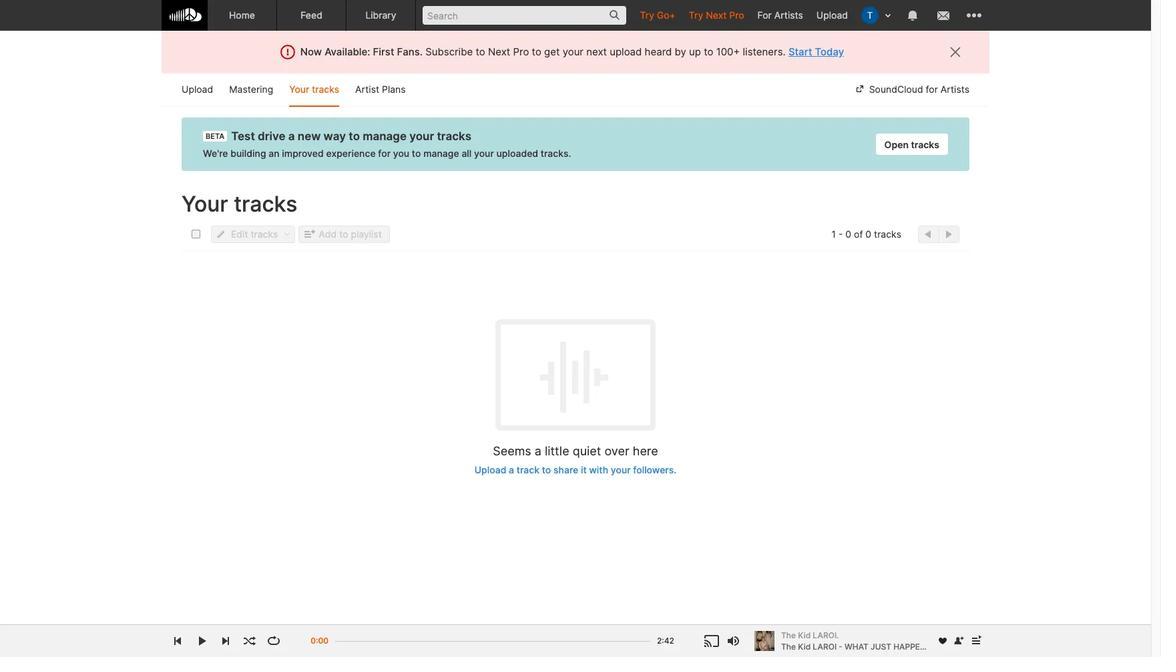 Task type: vqa. For each thing, say whether or not it's contained in the screenshot.
AMBIENT Popup Button
no



Task type: describe. For each thing, give the bounding box(es) containing it.
artist plans
[[355, 83, 406, 95]]

2:42
[[657, 636, 675, 646]]

edit
[[231, 228, 248, 240]]

test
[[231, 130, 255, 143]]

tracks down the "now"
[[312, 83, 339, 95]]

add
[[319, 228, 337, 240]]

tracks right of
[[874, 229, 902, 240]]

what
[[845, 642, 869, 652]]

add to playlist
[[319, 228, 382, 240]]

to inside seems a little quiet over here upload a track to share it with your followers.
[[542, 464, 551, 476]]

2 0 from the left
[[866, 229, 872, 240]]

laroi
[[813, 642, 837, 652]]

1 horizontal spatial your
[[289, 83, 309, 95]]

artist plans link
[[355, 73, 406, 107]]

try next pro link
[[683, 0, 751, 30]]

for
[[758, 9, 772, 21]]

soundcloud for artists
[[869, 83, 970, 95]]

an
[[269, 148, 280, 159]]

tracks up edit tracks
[[234, 191, 298, 217]]

1 - 0 of 0 tracks
[[832, 229, 902, 240]]

to right 'you' in the top of the page
[[412, 148, 421, 159]]

edit tracks
[[231, 228, 278, 240]]

add to playlist button
[[299, 226, 390, 243]]

tara schultz's avatar element
[[862, 7, 879, 24]]

artist
[[355, 83, 379, 95]]

0:00
[[311, 636, 329, 646]]

tracks.
[[541, 148, 571, 159]]

up
[[689, 45, 701, 58]]

we're
[[203, 148, 228, 159]]

new
[[298, 130, 321, 143]]

mastering
[[229, 83, 273, 95]]

1 vertical spatial your tracks
[[182, 191, 298, 217]]

home link
[[208, 0, 277, 31]]

start
[[789, 45, 813, 58]]

share
[[554, 464, 579, 476]]

beta
[[206, 132, 225, 141]]

0 vertical spatial manage
[[363, 130, 407, 143]]

plans
[[382, 83, 406, 95]]

0 vertical spatial your tracks
[[289, 83, 339, 95]]

the kid laroi - what just happened element
[[755, 631, 775, 651]]

2 kid from the top
[[798, 642, 811, 652]]

now
[[300, 45, 322, 58]]

subscribe
[[426, 45, 473, 58]]

to right up
[[704, 45, 714, 58]]

upload
[[610, 45, 642, 58]]

over
[[605, 444, 630, 458]]

today
[[815, 45, 844, 58]]

upload a track to share it with your followers. link
[[475, 464, 677, 477]]

1 the from the top
[[782, 630, 796, 640]]

Search search field
[[423, 6, 627, 25]]

edit tracks button
[[211, 226, 295, 243]]

just
[[871, 642, 892, 652]]

fans.
[[397, 45, 423, 58]]

open tracks
[[885, 139, 940, 150]]

try next pro
[[689, 9, 744, 21]]

try for try go+
[[640, 9, 655, 21]]

all
[[462, 148, 472, 159]]

2 the from the top
[[782, 642, 796, 652]]

for artists link
[[751, 0, 810, 30]]

seems
[[493, 444, 532, 458]]

laroi.
[[813, 630, 839, 640]]

mastering link
[[229, 73, 273, 107]]

by
[[675, 45, 687, 58]]

the kid laroi. the kid laroi - what just happened
[[782, 630, 937, 652]]

improved
[[282, 148, 324, 159]]

0 vertical spatial pro
[[730, 9, 744, 21]]

library link
[[347, 0, 416, 31]]

next inside try next pro link
[[706, 9, 727, 21]]

artists inside soundcloud for artists link
[[941, 83, 970, 95]]

1 vertical spatial a
[[535, 444, 542, 458]]

your inside seems a little quiet over here upload a track to share it with your followers.
[[611, 464, 631, 476]]

now available: first fans. subscribe to next pro to get your next upload heard by up to 100+ listeners. start today
[[300, 45, 844, 58]]

a inside beta test drive a new way to manage your tracks we're building an improved experience for you to manage all your uploaded tracks.
[[288, 130, 295, 143]]

listeners.
[[743, 45, 786, 58]]

drive
[[258, 130, 286, 143]]

1 0 from the left
[[846, 229, 852, 240]]

the kid laroi. link
[[782, 630, 930, 641]]

here
[[633, 444, 658, 458]]

tracks inside popup button
[[251, 228, 278, 240]]



Task type: locate. For each thing, give the bounding box(es) containing it.
0 horizontal spatial manage
[[363, 130, 407, 143]]

followers.
[[633, 464, 677, 476]]

1 horizontal spatial next
[[706, 9, 727, 21]]

playlist
[[351, 228, 382, 240]]

-
[[839, 229, 843, 240], [839, 642, 843, 652]]

0 vertical spatial upload
[[817, 9, 848, 21]]

go+
[[657, 9, 676, 21]]

for left 'you' in the top of the page
[[378, 148, 391, 159]]

manage up 'you' in the top of the page
[[363, 130, 407, 143]]

heard
[[645, 45, 672, 58]]

2 try from the left
[[689, 9, 704, 21]]

first
[[373, 45, 394, 58]]

manage left all
[[424, 148, 459, 159]]

to right add
[[339, 228, 348, 240]]

0 right of
[[866, 229, 872, 240]]

0 vertical spatial kid
[[798, 630, 811, 640]]

1 horizontal spatial pro
[[730, 9, 744, 21]]

your tracks link
[[289, 73, 339, 107]]

upload up today
[[817, 9, 848, 21]]

to right subscribe
[[476, 45, 485, 58]]

a left the little at bottom
[[535, 444, 542, 458]]

open
[[885, 139, 909, 150]]

feed
[[301, 9, 323, 21]]

pro left 'get'
[[513, 45, 529, 58]]

try right go+
[[689, 9, 704, 21]]

try go+
[[640, 9, 676, 21]]

tracks
[[312, 83, 339, 95], [437, 130, 472, 143], [911, 139, 940, 150], [234, 191, 298, 217], [251, 228, 278, 240], [874, 229, 902, 240]]

1 horizontal spatial for
[[926, 83, 938, 95]]

0 horizontal spatial upload
[[182, 83, 213, 95]]

0 horizontal spatial your
[[182, 191, 228, 217]]

the kid laroi - what just happened link
[[782, 641, 937, 653]]

0 horizontal spatial a
[[288, 130, 295, 143]]

- inside the kid laroi. the kid laroi - what just happened
[[839, 642, 843, 652]]

1 vertical spatial pro
[[513, 45, 529, 58]]

try for try next pro
[[689, 9, 704, 21]]

1 vertical spatial upload link
[[182, 73, 213, 107]]

- right laroi
[[839, 642, 843, 652]]

0 horizontal spatial artists
[[775, 9, 803, 21]]

kid left 'laroi.' at the right of the page
[[798, 630, 811, 640]]

to
[[476, 45, 485, 58], [532, 45, 542, 58], [704, 45, 714, 58], [349, 130, 360, 143], [412, 148, 421, 159], [339, 228, 348, 240], [542, 464, 551, 476]]

to up experience on the top left of page
[[349, 130, 360, 143]]

to right track
[[542, 464, 551, 476]]

1 horizontal spatial manage
[[424, 148, 459, 159]]

tracks right the open at the right top
[[911, 139, 940, 150]]

little
[[545, 444, 570, 458]]

home
[[229, 9, 255, 21]]

your
[[289, 83, 309, 95], [182, 191, 228, 217]]

1 vertical spatial artists
[[941, 83, 970, 95]]

1 kid from the top
[[798, 630, 811, 640]]

1 vertical spatial upload
[[182, 83, 213, 95]]

open tracks link
[[876, 134, 949, 155]]

quiet
[[573, 444, 601, 458]]

upload link
[[810, 0, 855, 30], [182, 73, 213, 107]]

2 horizontal spatial a
[[535, 444, 542, 458]]

artists inside for artists link
[[775, 9, 803, 21]]

track
[[517, 464, 540, 476]]

artists right for
[[775, 9, 803, 21]]

upload link up today
[[810, 0, 855, 30]]

upload link up beta
[[182, 73, 213, 107]]

1 horizontal spatial upload
[[475, 464, 507, 476]]

to inside button
[[339, 228, 348, 240]]

get
[[544, 45, 560, 58]]

1 vertical spatial next
[[488, 45, 511, 58]]

next down search search field in the top of the page
[[488, 45, 511, 58]]

kid left laroi
[[798, 642, 811, 652]]

1 vertical spatial the
[[782, 642, 796, 652]]

start today link
[[789, 45, 844, 58]]

1 vertical spatial your
[[182, 191, 228, 217]]

1 horizontal spatial upload link
[[810, 0, 855, 30]]

1 vertical spatial kid
[[798, 642, 811, 652]]

try left go+
[[640, 9, 655, 21]]

feed link
[[277, 0, 347, 31]]

0 horizontal spatial for
[[378, 148, 391, 159]]

1 horizontal spatial a
[[509, 464, 514, 476]]

manage
[[363, 130, 407, 143], [424, 148, 459, 159]]

0 vertical spatial for
[[926, 83, 938, 95]]

upload down seems
[[475, 464, 507, 476]]

to left 'get'
[[532, 45, 542, 58]]

seems a little quiet over here upload a track to share it with your followers.
[[475, 444, 677, 476]]

a
[[288, 130, 295, 143], [535, 444, 542, 458], [509, 464, 514, 476]]

your
[[563, 45, 584, 58], [410, 130, 434, 143], [474, 148, 494, 159], [611, 464, 631, 476]]

kid
[[798, 630, 811, 640], [798, 642, 811, 652]]

experience
[[326, 148, 376, 159]]

for
[[926, 83, 938, 95], [378, 148, 391, 159]]

it
[[581, 464, 587, 476]]

2 horizontal spatial upload
[[817, 9, 848, 21]]

soundcloud
[[869, 83, 924, 95]]

1 horizontal spatial artists
[[941, 83, 970, 95]]

0 vertical spatial upload link
[[810, 0, 855, 30]]

for artists
[[758, 9, 803, 21]]

artists
[[775, 9, 803, 21], [941, 83, 970, 95]]

tracks inside beta test drive a new way to manage your tracks we're building an improved experience for you to manage all your uploaded tracks.
[[437, 130, 472, 143]]

0 vertical spatial your
[[289, 83, 309, 95]]

tracks right edit
[[251, 228, 278, 240]]

of
[[854, 229, 863, 240]]

your tracks down the "now"
[[289, 83, 339, 95]]

0 vertical spatial a
[[288, 130, 295, 143]]

library
[[366, 9, 397, 21]]

0 horizontal spatial upload link
[[182, 73, 213, 107]]

for right "soundcloud"
[[926, 83, 938, 95]]

- right 1
[[839, 229, 843, 240]]

1
[[832, 229, 836, 240]]

upload inside seems a little quiet over here upload a track to share it with your followers.
[[475, 464, 507, 476]]

1 horizontal spatial try
[[689, 9, 704, 21]]

beta test drive a new way to manage your tracks we're building an improved experience for you to manage all your uploaded tracks.
[[203, 130, 571, 159]]

1 vertical spatial for
[[378, 148, 391, 159]]

your tracks
[[289, 83, 339, 95], [182, 191, 298, 217]]

0 vertical spatial -
[[839, 229, 843, 240]]

1 vertical spatial -
[[839, 642, 843, 652]]

0 horizontal spatial 0
[[846, 229, 852, 240]]

try
[[640, 9, 655, 21], [689, 9, 704, 21]]

with
[[589, 464, 609, 476]]

0 vertical spatial the
[[782, 630, 796, 640]]

2 vertical spatial upload
[[475, 464, 507, 476]]

tracks up all
[[437, 130, 472, 143]]

0 vertical spatial artists
[[775, 9, 803, 21]]

pro left for
[[730, 9, 744, 21]]

a left new
[[288, 130, 295, 143]]

next
[[706, 9, 727, 21], [488, 45, 511, 58]]

artists right "soundcloud"
[[941, 83, 970, 95]]

way
[[324, 130, 346, 143]]

upload up beta
[[182, 83, 213, 95]]

1 vertical spatial manage
[[424, 148, 459, 159]]

your down the "now"
[[289, 83, 309, 95]]

next
[[587, 45, 607, 58]]

happened
[[894, 642, 937, 652]]

progress bar
[[335, 635, 651, 657]]

0 vertical spatial next
[[706, 9, 727, 21]]

available:
[[325, 45, 370, 58]]

100+
[[717, 45, 740, 58]]

0 horizontal spatial try
[[640, 9, 655, 21]]

upload
[[817, 9, 848, 21], [182, 83, 213, 95], [475, 464, 507, 476]]

for inside beta test drive a new way to manage your tracks we're building an improved experience for you to manage all your uploaded tracks.
[[378, 148, 391, 159]]

you
[[393, 148, 410, 159]]

1 try from the left
[[640, 9, 655, 21]]

1 horizontal spatial 0
[[866, 229, 872, 240]]

next up 100+
[[706, 9, 727, 21]]

next up image
[[969, 633, 985, 649]]

uploaded
[[497, 148, 538, 159]]

a left track
[[509, 464, 514, 476]]

building
[[231, 148, 266, 159]]

your tracks up edit
[[182, 191, 298, 217]]

your down we're
[[182, 191, 228, 217]]

None search field
[[416, 0, 634, 30]]

0 left of
[[846, 229, 852, 240]]

0 horizontal spatial next
[[488, 45, 511, 58]]

try go+ link
[[634, 0, 683, 30]]

0 horizontal spatial pro
[[513, 45, 529, 58]]

2 vertical spatial a
[[509, 464, 514, 476]]

soundcloud for artists link
[[855, 73, 970, 107]]



